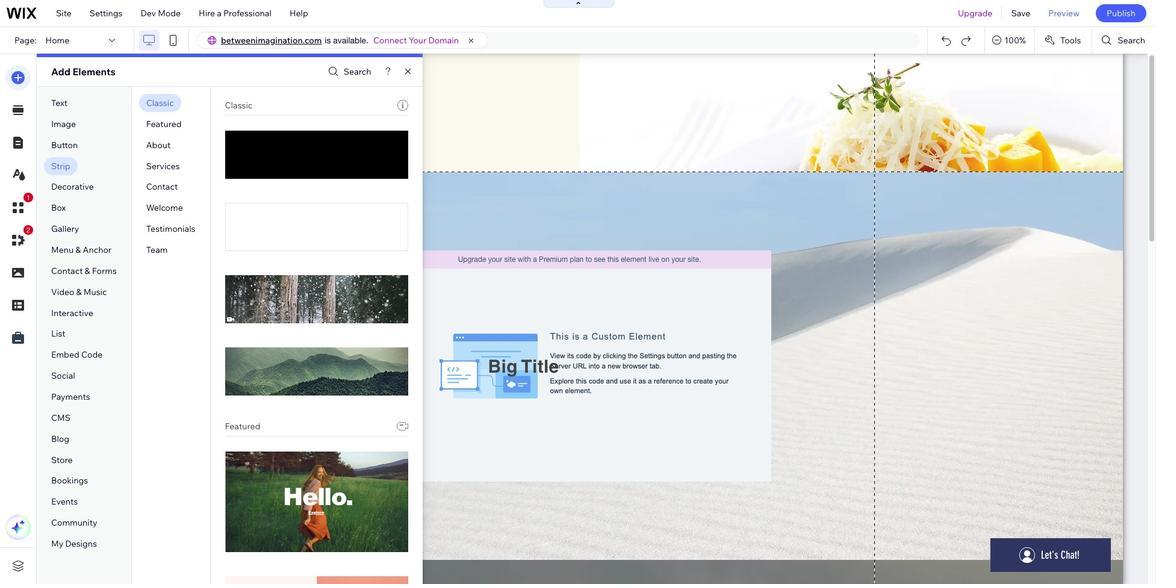 Task type: vqa. For each thing, say whether or not it's contained in the screenshot.
the Anchor
yes



Task type: locate. For each thing, give the bounding box(es) containing it.
0 vertical spatial contact
[[146, 182, 178, 192]]

1 vertical spatial search button
[[325, 63, 371, 80]]

tools
[[1060, 35, 1081, 46]]

100% button
[[985, 27, 1034, 54]]

& right menu
[[75, 244, 81, 255]]

box
[[51, 202, 66, 213]]

contact for contact & forms
[[51, 265, 83, 276]]

designs
[[65, 538, 97, 549]]

& for contact
[[85, 265, 90, 276]]

add elements
[[51, 66, 115, 78]]

store
[[51, 454, 73, 465]]

blog
[[51, 433, 69, 444]]

code
[[81, 349, 103, 360]]

1
[[26, 194, 30, 201]]

strip
[[51, 161, 70, 171]]

add
[[51, 66, 70, 78]]

search down the publish button
[[1118, 35, 1145, 46]]

& for menu
[[75, 244, 81, 255]]

contact
[[146, 182, 178, 192], [51, 265, 83, 276]]

publish
[[1107, 8, 1136, 19]]

testimonials
[[146, 223, 195, 234]]

interactive
[[51, 307, 93, 318]]

is available. connect your domain
[[325, 35, 459, 46]]

team
[[146, 244, 168, 255]]

settings
[[90, 8, 122, 19]]

a
[[217, 8, 222, 19]]

featured
[[146, 119, 182, 129], [225, 421, 260, 432]]

1 vertical spatial &
[[85, 265, 90, 276]]

0 horizontal spatial search
[[344, 66, 371, 77]]

search button
[[1092, 27, 1156, 54], [325, 63, 371, 80]]

contact down services
[[146, 182, 178, 192]]

search down "available."
[[344, 66, 371, 77]]

& right video
[[76, 286, 82, 297]]

video
[[51, 286, 74, 297]]

search
[[1118, 35, 1145, 46], [344, 66, 371, 77]]

dev mode
[[141, 8, 181, 19]]

help
[[290, 8, 308, 19]]

my
[[51, 538, 63, 549]]

preview
[[1049, 8, 1080, 19]]

bookings
[[51, 475, 88, 486]]

1 horizontal spatial search button
[[1092, 27, 1156, 54]]

classic
[[146, 98, 174, 108], [225, 100, 253, 111]]

1 horizontal spatial contact
[[146, 182, 178, 192]]

0 vertical spatial featured
[[146, 119, 182, 129]]

0 vertical spatial &
[[75, 244, 81, 255]]

0 horizontal spatial contact
[[51, 265, 83, 276]]

contact & forms
[[51, 265, 117, 276]]

& left the forms
[[85, 265, 90, 276]]

payments
[[51, 391, 90, 402]]

1 button
[[5, 193, 33, 220]]

2 vertical spatial &
[[76, 286, 82, 297]]

1 vertical spatial featured
[[225, 421, 260, 432]]

&
[[75, 244, 81, 255], [85, 265, 90, 276], [76, 286, 82, 297]]

1 horizontal spatial search
[[1118, 35, 1145, 46]]

video & music
[[51, 286, 107, 297]]

mode
[[158, 8, 181, 19]]

contact up video
[[51, 265, 83, 276]]

1 vertical spatial contact
[[51, 265, 83, 276]]

& for video
[[76, 286, 82, 297]]

search button down "available."
[[325, 63, 371, 80]]

menu
[[51, 244, 74, 255]]

welcome
[[146, 202, 183, 213]]

gallery
[[51, 223, 79, 234]]

about
[[146, 140, 171, 150]]

menu & anchor
[[51, 244, 111, 255]]

save button
[[1002, 0, 1039, 26]]

your
[[409, 35, 427, 46]]

search button down the publish button
[[1092, 27, 1156, 54]]

0 horizontal spatial featured
[[146, 119, 182, 129]]



Task type: describe. For each thing, give the bounding box(es) containing it.
social
[[51, 370, 75, 381]]

save
[[1011, 8, 1030, 19]]

2
[[26, 226, 30, 234]]

cms
[[51, 412, 70, 423]]

text
[[51, 98, 68, 108]]

embed code
[[51, 349, 103, 360]]

available.
[[333, 36, 368, 45]]

0 vertical spatial search
[[1118, 35, 1145, 46]]

upgrade
[[958, 8, 993, 19]]

1 horizontal spatial classic
[[225, 100, 253, 111]]

elements
[[73, 66, 115, 78]]

button
[[51, 140, 78, 150]]

0 vertical spatial search button
[[1092, 27, 1156, 54]]

0 horizontal spatial search button
[[325, 63, 371, 80]]

connect
[[373, 35, 407, 46]]

contact for contact
[[146, 182, 178, 192]]

0 horizontal spatial classic
[[146, 98, 174, 108]]

image
[[51, 119, 76, 129]]

hire
[[199, 8, 215, 19]]

list
[[51, 328, 65, 339]]

community
[[51, 517, 97, 528]]

events
[[51, 496, 78, 507]]

1 horizontal spatial featured
[[225, 421, 260, 432]]

domain
[[428, 35, 459, 46]]

site
[[56, 8, 72, 19]]

home
[[46, 35, 69, 46]]

preview button
[[1039, 0, 1089, 26]]

2 button
[[5, 225, 33, 253]]

dev
[[141, 8, 156, 19]]

services
[[146, 161, 180, 171]]

professional
[[223, 8, 271, 19]]

forms
[[92, 265, 117, 276]]

hire a professional
[[199, 8, 271, 19]]

publish button
[[1096, 4, 1146, 22]]

music
[[84, 286, 107, 297]]

tools button
[[1035, 27, 1092, 54]]

decorative
[[51, 182, 94, 192]]

100%
[[1005, 35, 1026, 46]]

betweenimagination.com
[[221, 35, 322, 46]]

embed
[[51, 349, 79, 360]]

1 vertical spatial search
[[344, 66, 371, 77]]

anchor
[[83, 244, 111, 255]]

my designs
[[51, 538, 97, 549]]

is
[[325, 36, 331, 45]]



